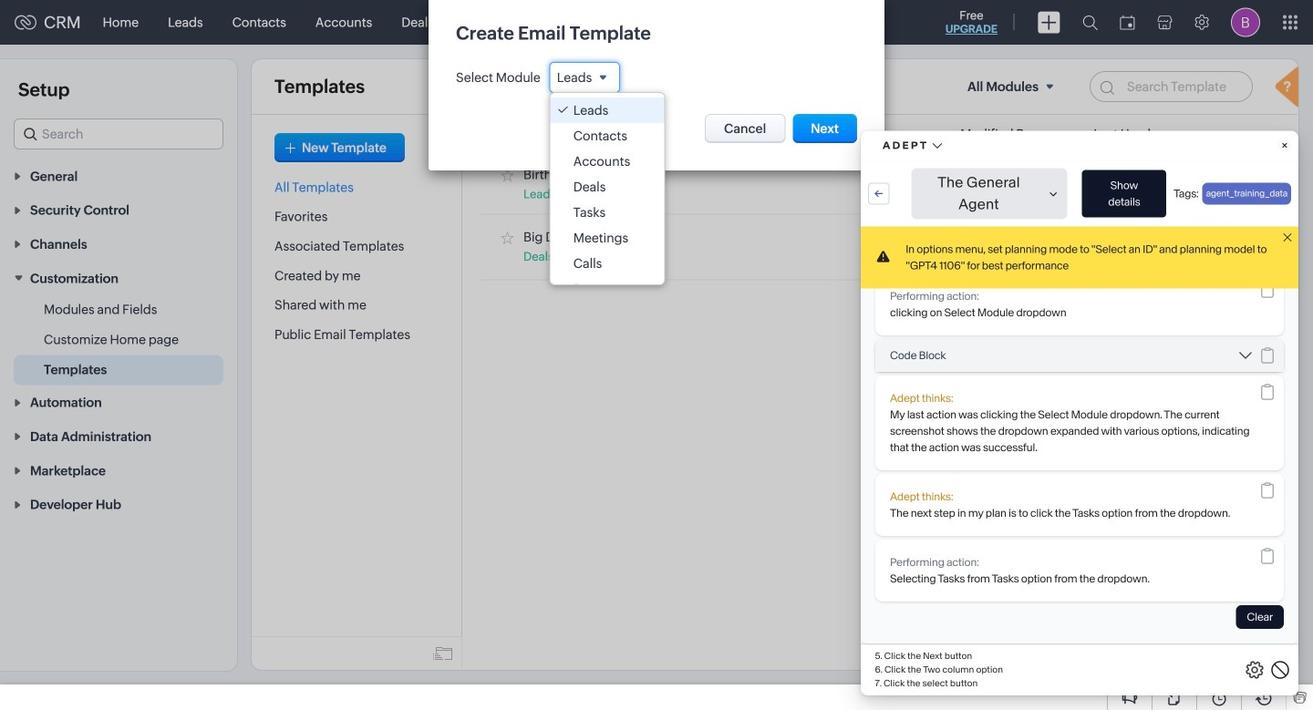 Task type: describe. For each thing, give the bounding box(es) containing it.
logo image
[[15, 15, 36, 30]]

Search Template text field
[[1090, 71, 1253, 102]]



Task type: vqa. For each thing, say whether or not it's contained in the screenshot.
logo
yes



Task type: locate. For each thing, give the bounding box(es) containing it.
None button
[[705, 114, 786, 143], [793, 114, 857, 143], [705, 114, 786, 143], [793, 114, 857, 143]]

None field
[[550, 62, 620, 93]]

tree
[[551, 93, 664, 302]]

region
[[0, 295, 237, 385]]



